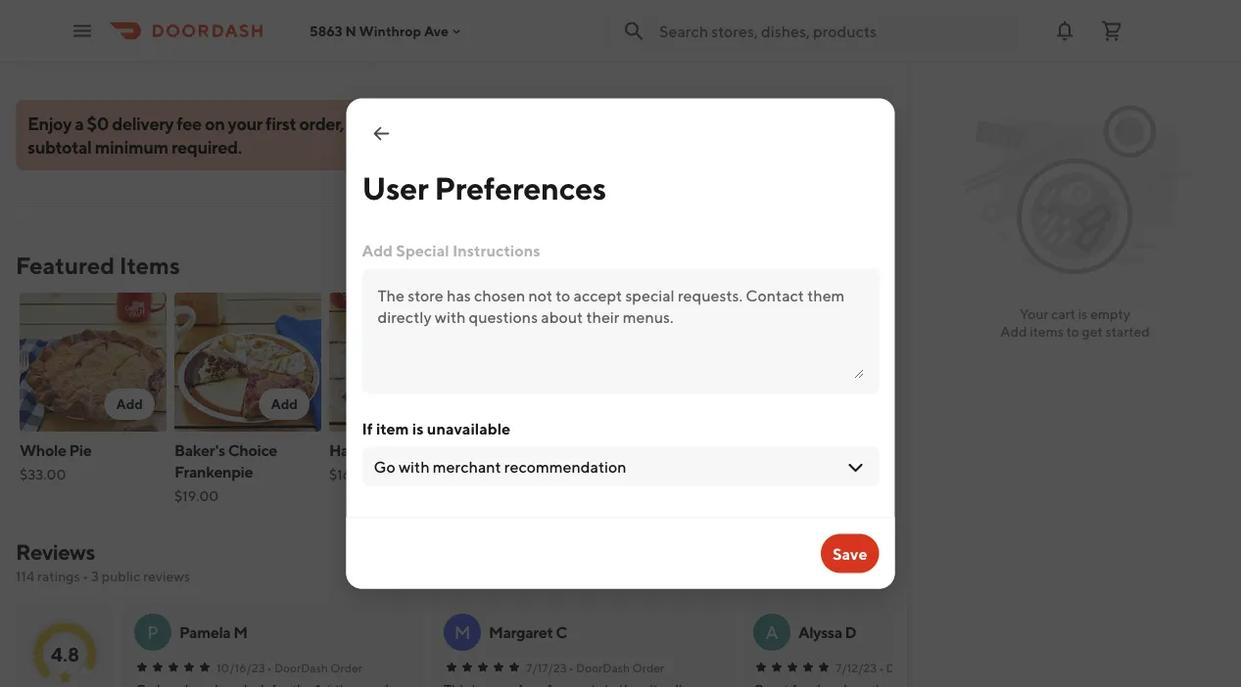 Task type: locate. For each thing, give the bounding box(es) containing it.
baker's choice frankenpie $19.00
[[174, 442, 277, 505]]

1 horizontal spatial doordash
[[576, 662, 630, 675]]

1 min from the left
[[750, 23, 770, 37]]

• right 7/17/23
[[569, 662, 574, 675]]

save inside user preferences dialog
[[833, 545, 868, 564]]

sized
[[740, 442, 778, 460], [896, 442, 934, 460]]

baker's
[[174, 442, 225, 460]]

margaret c
[[489, 624, 567, 642]]

items
[[1030, 324, 1064, 340]]

114
[[16, 569, 35, 585]]

• doordash order right 7/17/23
[[569, 662, 665, 675]]

pot pie family sized
[[639, 442, 778, 460]]

is right "item"
[[412, 419, 424, 438]]

40
[[732, 23, 748, 37]]

min for 15 min
[[844, 23, 864, 37]]

sized left quiche
[[740, 442, 778, 460]]

delivery up the expanded
[[74, 11, 124, 27]]

0 horizontal spatial save button
[[604, 2, 686, 42]]

0 horizontal spatial m
[[234, 624, 248, 642]]

sized right quiche
[[896, 442, 934, 460]]

4 pie from the left
[[666, 442, 689, 460]]

previous image
[[830, 564, 846, 579]]

doordash right 10/16/23
[[274, 662, 328, 675]]

pot pie family sized button
[[635, 289, 790, 497]]

• inside reviews 114 ratings • 3 public reviews
[[83, 569, 88, 585]]

1 horizontal spatial pot
[[639, 442, 664, 460]]

1 horizontal spatial add button
[[259, 389, 310, 420]]

• left 5.2
[[246, 46, 251, 62]]

if
[[362, 419, 373, 438]]

range
[[148, 46, 189, 62]]

1 horizontal spatial is
[[1079, 306, 1088, 322]]

delivery up 5.2
[[239, 10, 288, 26]]

3
[[91, 569, 99, 585]]

min right 15
[[844, 23, 864, 37]]

$12.00
[[484, 467, 528, 483]]

pie down if
[[361, 442, 384, 460]]

1 horizontal spatial save
[[833, 545, 868, 564]]

0 horizontal spatial doordash
[[274, 662, 328, 675]]

• doordash order for p
[[267, 662, 363, 675]]

1 add button from the left
[[104, 389, 155, 420]]

delivery up minimum at the top of page
[[112, 113, 174, 134]]

save left 40
[[643, 14, 674, 30]]

2 order from the left
[[633, 662, 665, 675]]

0 horizontal spatial order
[[331, 662, 363, 675]]

min right 40
[[750, 23, 770, 37]]

1 doordash from the left
[[274, 662, 328, 675]]

0 horizontal spatial fee
[[126, 11, 146, 27]]

user
[[362, 170, 429, 207]]

•
[[246, 46, 251, 62], [83, 569, 88, 585], [267, 662, 272, 675], [569, 662, 574, 675], [879, 662, 884, 675]]

doordash
[[274, 662, 328, 675], [576, 662, 630, 675], [887, 662, 940, 675]]

min
[[750, 23, 770, 37], [844, 23, 864, 37]]

m left margaret
[[454, 622, 471, 643]]

5863 n winthrop ave button
[[310, 23, 465, 39]]

0 horizontal spatial pot
[[484, 442, 509, 460]]

3 add button from the left
[[879, 389, 929, 420]]

winthrop
[[359, 23, 421, 39]]

0 horizontal spatial family
[[692, 442, 737, 460]]

2 horizontal spatial doordash
[[887, 662, 940, 675]]

pie
[[69, 442, 92, 460], [361, 442, 384, 460], [512, 442, 534, 460], [666, 442, 689, 460]]

delivery time
[[239, 10, 319, 26]]

add for baker's choice frankenpie
[[271, 396, 298, 413]]

required.
[[171, 136, 242, 157]]

2 pot from the left
[[639, 442, 664, 460]]

• doordash order
[[267, 662, 363, 675], [569, 662, 665, 675]]

save button left 40
[[604, 2, 686, 42]]

1 horizontal spatial save button
[[821, 535, 880, 574]]

pot
[[484, 442, 509, 460], [639, 442, 664, 460]]

1 sized from the left
[[740, 442, 778, 460]]

2 pie from the left
[[361, 442, 384, 460]]

add inside your cart is empty add items to get started
[[1001, 324, 1028, 340]]

half
[[329, 442, 358, 460]]

$0
[[87, 113, 109, 134]]

family right quiche
[[848, 442, 893, 460]]

is for empty
[[1079, 306, 1088, 322]]

pot pie family sized image
[[639, 293, 786, 432]]

quiche family sized image
[[794, 293, 941, 432]]

3 doordash from the left
[[887, 662, 940, 675]]

a
[[75, 113, 84, 134]]

1 horizontal spatial family
[[848, 442, 893, 460]]

fee up the expanded
[[126, 11, 146, 27]]

delivery
[[239, 10, 288, 26], [74, 11, 124, 27], [112, 113, 174, 134]]

expanded range delivery • 5.2 mi
[[82, 46, 292, 62]]

reviews
[[16, 540, 95, 565]]

family
[[692, 442, 737, 460], [848, 442, 893, 460]]

0 vertical spatial save button
[[604, 2, 686, 42]]

order methods option group
[[701, 2, 893, 42]]

3 pie from the left
[[512, 442, 534, 460]]

2 • doordash order from the left
[[569, 662, 665, 675]]

0 horizontal spatial add button
[[104, 389, 155, 420]]

1 horizontal spatial fee
[[177, 113, 202, 134]]

0 horizontal spatial sized
[[740, 442, 778, 460]]

order for p
[[331, 662, 363, 675]]

featured items heading
[[16, 250, 180, 281]]

1 order from the left
[[331, 662, 363, 675]]

featured items
[[16, 251, 180, 279]]

min inside radio
[[750, 23, 770, 37]]

1 horizontal spatial • doordash order
[[569, 662, 665, 675]]

pot inside button
[[639, 442, 664, 460]]

save button up "d"
[[821, 535, 880, 574]]

is inside your cart is empty add items to get started
[[1079, 306, 1088, 322]]

40 min radio
[[701, 2, 801, 42]]

2 horizontal spatial add button
[[879, 389, 929, 420]]

fee
[[126, 11, 146, 27], [177, 113, 202, 134]]

40 min
[[732, 23, 770, 37]]

a
[[766, 622, 779, 643]]

save
[[643, 14, 674, 30], [833, 545, 868, 564]]

get
[[1083, 324, 1103, 340]]

previous button of carousel image
[[830, 258, 846, 273]]

1 vertical spatial save button
[[821, 535, 880, 574]]

add button
[[104, 389, 155, 420], [259, 389, 310, 420], [879, 389, 929, 420]]

pie inside half pie $16.50
[[361, 442, 384, 460]]

half pie image
[[329, 293, 476, 432]]

is
[[1079, 306, 1088, 322], [412, 419, 424, 438]]

quiche family sized
[[794, 442, 934, 460]]

10/16/23
[[217, 662, 265, 675]]

minimum
[[95, 136, 168, 157]]

0 horizontal spatial min
[[750, 23, 770, 37]]

m
[[454, 622, 471, 643], [234, 624, 248, 642]]

2 add button from the left
[[259, 389, 310, 420]]

expanded range delivery • 5.2 mi image
[[353, 46, 368, 62]]

1 • doordash order from the left
[[267, 662, 363, 675]]

1 horizontal spatial m
[[454, 622, 471, 643]]

1 vertical spatial is
[[412, 419, 424, 438]]

pie up $12.00
[[512, 442, 534, 460]]

pot for pot pie family sized
[[639, 442, 664, 460]]

doordash for m
[[576, 662, 630, 675]]

0 horizontal spatial • doordash order
[[267, 662, 363, 675]]

15 min radio
[[790, 2, 893, 42]]

1 family from the left
[[692, 442, 737, 460]]

time
[[291, 10, 319, 26]]

items
[[119, 251, 180, 279]]

• right 10/16/23
[[267, 662, 272, 675]]

p
[[147, 622, 159, 643]]

family down 'pot pie family sized' image
[[692, 442, 737, 460]]

doordash left review
[[887, 662, 940, 675]]

0 vertical spatial is
[[1079, 306, 1088, 322]]

m up 10/16/23
[[234, 624, 248, 642]]

ave
[[424, 23, 449, 39]]

unavailable
[[427, 419, 511, 438]]

started
[[1106, 324, 1150, 340]]

reviews link
[[16, 540, 95, 565]]

fee left on
[[177, 113, 202, 134]]

pie right whole
[[69, 442, 92, 460]]

your
[[228, 113, 263, 134]]

2 sized from the left
[[896, 442, 934, 460]]

pie inside the pot pie $12.00
[[512, 442, 534, 460]]

is for unavailable
[[412, 419, 424, 438]]

• doordash review
[[879, 662, 982, 675]]

add button for choice
[[259, 389, 310, 420]]

1 vertical spatial fee
[[177, 113, 202, 134]]

1 vertical spatial save
[[833, 545, 868, 564]]

pie down 'pot pie family sized' image
[[666, 442, 689, 460]]

add button for pie
[[104, 389, 155, 420]]

• right "7/12/23"
[[879, 662, 884, 675]]

save button
[[604, 2, 686, 42], [821, 535, 880, 574]]

1 horizontal spatial min
[[844, 23, 864, 37]]

• for a
[[879, 662, 884, 675]]

min inside option
[[844, 23, 864, 37]]

doordash right 7/17/23
[[576, 662, 630, 675]]

back image
[[370, 122, 393, 146]]

1 horizontal spatial order
[[633, 662, 665, 675]]

1 pot from the left
[[484, 442, 509, 460]]

2 family from the left
[[848, 442, 893, 460]]

doordash for a
[[887, 662, 940, 675]]

7/17/23
[[526, 662, 567, 675]]

1 pie from the left
[[69, 442, 92, 460]]

special
[[396, 241, 449, 260]]

save left next image
[[833, 545, 868, 564]]

is right cart
[[1079, 306, 1088, 322]]

is inside user preferences dialog
[[412, 419, 424, 438]]

0 horizontal spatial is
[[412, 419, 424, 438]]

pie inside whole pie $33.00
[[69, 442, 92, 460]]

1 horizontal spatial sized
[[896, 442, 934, 460]]

pot inside the pot pie $12.00
[[484, 442, 509, 460]]

open menu image
[[71, 19, 94, 43]]

order
[[331, 662, 363, 675], [633, 662, 665, 675]]

• left 3
[[83, 569, 88, 585]]

2 doordash from the left
[[576, 662, 630, 675]]

preferences
[[435, 170, 607, 207]]

instructions
[[453, 241, 540, 260]]

pot pie $12.00
[[484, 442, 534, 483]]

Add Special Instructions text field
[[378, 285, 864, 379]]

2 min from the left
[[844, 23, 864, 37]]

0 horizontal spatial save
[[643, 14, 674, 30]]

• doordash order right 10/16/23
[[267, 662, 363, 675]]



Task type: vqa. For each thing, say whether or not it's contained in the screenshot.
ice
no



Task type: describe. For each thing, give the bounding box(es) containing it.
whole pie image
[[20, 293, 167, 432]]

choice
[[228, 442, 277, 460]]

your cart is empty add items to get started
[[1001, 306, 1150, 340]]

4.8
[[51, 643, 80, 666]]

c
[[556, 624, 567, 642]]

enjoy
[[27, 113, 72, 134]]

expanded
[[82, 46, 145, 62]]

public
[[102, 569, 140, 585]]

next button of carousel image
[[869, 258, 885, 273]]

order for m
[[633, 662, 665, 675]]

delivery for delivery time
[[239, 10, 288, 26]]

on
[[205, 113, 225, 134]]

first
[[266, 113, 296, 134]]

item
[[376, 419, 409, 438]]

whole pie $33.00
[[20, 442, 92, 483]]

if item is unavailable
[[362, 419, 511, 438]]

pamela m
[[179, 624, 248, 642]]

5863
[[310, 23, 343, 39]]

pamela
[[179, 624, 231, 642]]

your
[[1020, 306, 1049, 322]]

pot for pot pie $12.00
[[484, 442, 509, 460]]

5863 n winthrop ave
[[310, 23, 449, 39]]

doordash for p
[[274, 662, 328, 675]]

reviews
[[143, 569, 190, 585]]

pie for whole pie
[[69, 442, 92, 460]]

ratings
[[37, 569, 80, 585]]

alyssa
[[799, 624, 843, 642]]

$19.00
[[174, 489, 219, 505]]

pie for half pie
[[361, 442, 384, 460]]

pie inside button
[[666, 442, 689, 460]]

0 vertical spatial fee
[[126, 11, 146, 27]]

subtotal
[[27, 136, 92, 157]]

reviews 114 ratings • 3 public reviews
[[16, 540, 190, 585]]

whole
[[20, 442, 66, 460]]

to
[[1067, 324, 1080, 340]]

add for quiche family sized
[[890, 396, 917, 413]]

notification bell image
[[1054, 19, 1077, 43]]

5.2
[[254, 46, 274, 62]]

d
[[845, 624, 857, 642]]

save button inside user preferences dialog
[[821, 535, 880, 574]]

0 vertical spatial save
[[643, 14, 674, 30]]

add for whole pie
[[116, 396, 143, 413]]

user preferences dialog
[[346, 98, 895, 589]]

add special instructions
[[362, 241, 540, 260]]

$33.00
[[20, 467, 66, 483]]

family inside button
[[692, 442, 737, 460]]

order,
[[299, 113, 344, 134]]

empty
[[1091, 306, 1131, 322]]

sized inside button
[[740, 442, 778, 460]]

baker's choice frankenpie image
[[174, 293, 321, 432]]

15 min
[[830, 23, 864, 37]]

pot pie image
[[484, 293, 631, 432]]

7/12/23
[[836, 662, 877, 675]]

cart
[[1052, 306, 1076, 322]]

• for m
[[569, 662, 574, 675]]

quiche
[[794, 442, 845, 460]]

n
[[345, 23, 356, 39]]

• for p
[[267, 662, 272, 675]]

next image
[[869, 564, 885, 579]]

$16.50
[[329, 467, 373, 483]]

margaret
[[489, 624, 553, 642]]

user preferences
[[362, 170, 607, 207]]

delivery inside the enjoy a $0 delivery fee on your first order, $5 subtotal minimum required.
[[112, 113, 174, 134]]

delivery
[[191, 46, 243, 62]]

min for 40 min
[[750, 23, 770, 37]]

delivery for delivery fee
[[74, 11, 124, 27]]

featured
[[16, 251, 115, 279]]

pie for pot pie
[[512, 442, 534, 460]]

mi
[[276, 46, 292, 62]]

0 items, open order cart image
[[1101, 19, 1124, 43]]

15
[[830, 23, 842, 37]]

$5
[[347, 113, 368, 134]]

delivery fee
[[74, 11, 146, 27]]

fee inside the enjoy a $0 delivery fee on your first order, $5 subtotal minimum required.
[[177, 113, 202, 134]]

half pie $16.50
[[329, 442, 384, 483]]

• doordash order for m
[[569, 662, 665, 675]]

enjoy a $0 delivery fee on your first order, $5 subtotal minimum required.
[[27, 113, 368, 157]]

review
[[943, 662, 982, 675]]

frankenpie
[[174, 463, 253, 482]]

alyssa d
[[799, 624, 857, 642]]

add inside user preferences dialog
[[362, 241, 393, 260]]



